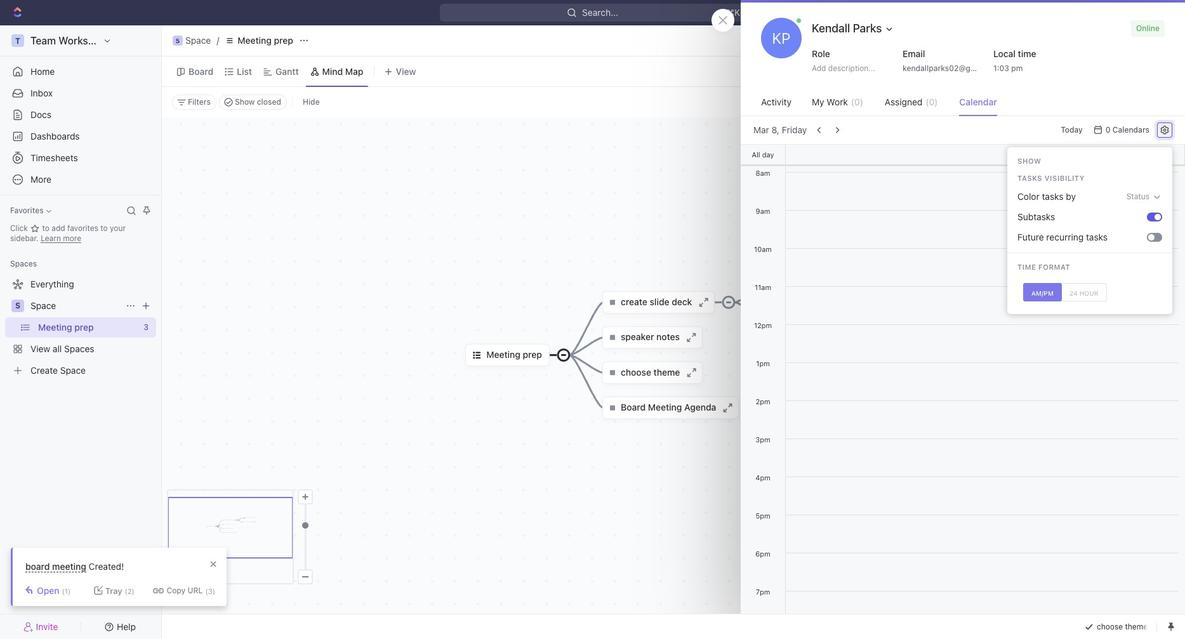 Task type: locate. For each thing, give the bounding box(es) containing it.
1 horizontal spatial s
[[176, 37, 180, 44]]

space
[[185, 35, 211, 46], [30, 300, 56, 311]]

role
[[812, 48, 830, 59]]

board meeting created!
[[25, 561, 124, 572]]

4pm
[[756, 474, 771, 482]]

1 vertical spatial space
[[30, 300, 56, 311]]

timesheets
[[30, 152, 78, 163]]

tasks down subtasks button
[[1086, 232, 1108, 243]]

meeting prep link
[[222, 33, 296, 48]]

gantt link
[[273, 63, 299, 80]]

space, , element
[[173, 36, 183, 46], [11, 300, 24, 312]]

s for s
[[15, 301, 20, 310]]

my
[[812, 97, 825, 107]]

closed
[[257, 97, 281, 107]]

show inside 'button'
[[235, 97, 255, 107]]

show closed button
[[219, 95, 287, 110]]

1 vertical spatial hide
[[303, 97, 320, 107]]

all
[[752, 150, 760, 158]]

1 horizontal spatial show
[[1018, 157, 1042, 165]]

to
[[42, 223, 49, 233], [100, 223, 108, 233]]

list link
[[234, 63, 252, 80]]

1 horizontal spatial to
[[100, 223, 108, 233]]

meeting
[[52, 561, 86, 572]]

invite button
[[5, 618, 77, 636]]

space inside space 'link'
[[30, 300, 56, 311]]

to left your
[[100, 223, 108, 233]]

color tasks by
[[1018, 191, 1076, 202]]

today
[[1061, 125, 1083, 135]]

0 horizontal spatial show
[[235, 97, 255, 107]]

0 horizontal spatial tasks
[[1042, 191, 1064, 202]]

created!
[[89, 561, 124, 572]]

add
[[52, 223, 65, 233]]

2pm
[[756, 397, 771, 406]]

24
[[1070, 289, 1078, 297]]

prep
[[274, 35, 293, 46]]

&
[[1153, 585, 1159, 593]]

favorites button
[[5, 203, 56, 218]]

s left the /
[[176, 37, 180, 44]]

1 vertical spatial tasks
[[1086, 232, 1108, 243]]

7pm
[[756, 588, 770, 596]]

role add description...
[[812, 48, 876, 73]]

tasks
[[1042, 191, 1064, 202], [1086, 232, 1108, 243]]

0 vertical spatial space
[[185, 35, 211, 46]]

show for show closed
[[235, 97, 255, 107]]

docs
[[30, 109, 51, 120]]

0 horizontal spatial hide
[[303, 97, 320, 107]]

space, , element left the /
[[173, 36, 183, 46]]

sidebar navigation
[[0, 25, 162, 639]]

automations button
[[1070, 31, 1136, 50]]

hide down local
[[999, 66, 1018, 77]]

your
[[110, 223, 126, 233]]

calendar
[[960, 97, 997, 107]]

dashboards
[[30, 131, 80, 142]]

invite user image
[[23, 621, 33, 633]]

more
[[63, 234, 81, 243]]

work
[[827, 97, 848, 107]]

format
[[1039, 263, 1071, 271]]

search
[[948, 66, 977, 77]]

0 vertical spatial show
[[235, 97, 255, 107]]

space left the /
[[185, 35, 211, 46]]

1 vertical spatial space, , element
[[11, 300, 24, 312]]

1pm
[[756, 359, 770, 368]]

s inside "s space /"
[[176, 37, 180, 44]]

learn more
[[41, 234, 81, 243]]

24 hour
[[1070, 289, 1099, 297]]

s down spaces at the left of the page
[[15, 301, 20, 310]]

1 horizontal spatial tasks
[[1086, 232, 1108, 243]]

show for show
[[1018, 157, 1042, 165]]

0 vertical spatial s
[[176, 37, 180, 44]]

recurring
[[1047, 232, 1084, 243]]

1 to from the left
[[42, 223, 49, 233]]

gantt
[[276, 66, 299, 77]]

tasks visibility
[[1018, 174, 1085, 182]]

color
[[1018, 191, 1040, 202]]

visibility
[[1045, 174, 1085, 182]]

favorites
[[67, 223, 98, 233]]

show closed
[[235, 97, 281, 107]]

to up "learn"
[[42, 223, 49, 233]]

hide
[[999, 66, 1018, 77], [303, 97, 320, 107]]

tasks inside button
[[1086, 232, 1108, 243]]

0 horizontal spatial to
[[42, 223, 49, 233]]

day
[[762, 150, 774, 158]]

12pm
[[754, 321, 772, 330]]

space, , element down spaces at the left of the page
[[11, 300, 24, 312]]

subtasks
[[1018, 211, 1055, 222]]

today button
[[1056, 123, 1088, 138]]

6pm
[[756, 550, 771, 558]]

future
[[1018, 232, 1044, 243]]

space down spaces at the left of the page
[[30, 300, 56, 311]]

hide right the closed
[[303, 97, 320, 107]]

favorites
[[10, 206, 44, 215]]

all day
[[752, 150, 774, 158]]

hide button
[[298, 95, 325, 110]]

mind map
[[322, 66, 363, 77]]

inbox link
[[5, 83, 156, 103]]

invite
[[36, 621, 58, 632]]

11am
[[755, 283, 771, 291]]

home
[[30, 66, 55, 77]]

s inside the sidebar navigation
[[15, 301, 20, 310]]

0 horizontal spatial space, , element
[[11, 300, 24, 312]]

1 horizontal spatial hide
[[999, 66, 1018, 77]]

0 vertical spatial tasks
[[1042, 191, 1064, 202]]

tasks left by
[[1042, 191, 1064, 202]]

1 vertical spatial s
[[15, 301, 20, 310]]

0 vertical spatial hide
[[999, 66, 1018, 77]]

space link
[[30, 296, 121, 316]]

description...
[[828, 63, 876, 73]]

pm
[[1012, 63, 1023, 73]]

copy
[[167, 586, 186, 596]]

1 horizontal spatial space
[[185, 35, 211, 46]]

0 horizontal spatial s
[[15, 301, 20, 310]]

show left the closed
[[235, 97, 255, 107]]

spaces
[[10, 259, 37, 269]]

excel & csv link
[[1119, 573, 1179, 604]]

0 vertical spatial space, , element
[[173, 36, 183, 46]]

1 horizontal spatial space, , element
[[173, 36, 183, 46]]

show up tasks
[[1018, 157, 1042, 165]]

upgrade
[[918, 7, 954, 18]]

board
[[25, 561, 50, 572]]

show
[[235, 97, 255, 107], [1018, 157, 1042, 165]]

docs link
[[5, 105, 156, 125]]

url
[[188, 586, 203, 596]]

1 vertical spatial show
[[1018, 157, 1042, 165]]

0 horizontal spatial space
[[30, 300, 56, 311]]



Task type: vqa. For each thing, say whether or not it's contained in the screenshot.
Email at top right
yes



Task type: describe. For each thing, give the bounding box(es) containing it.
local
[[994, 48, 1016, 59]]

home link
[[5, 62, 156, 82]]

learn
[[41, 234, 61, 243]]

automations
[[1077, 35, 1130, 46]]

excel & csv
[[1134, 585, 1175, 593]]

tray
[[105, 586, 122, 596]]

time format
[[1018, 263, 1071, 271]]

map
[[345, 66, 363, 77]]

s for s space /
[[176, 37, 180, 44]]

open (1)
[[37, 585, 71, 596]]

assigned
[[885, 97, 923, 107]]

csv
[[1160, 585, 1175, 593]]

Search tasks... text field
[[1051, 93, 1178, 112]]

search...
[[582, 7, 618, 18]]

/
[[217, 35, 219, 46]]

local time 1:03 pm
[[994, 48, 1037, 73]]

by
[[1066, 191, 1076, 202]]

learn more link
[[41, 234, 81, 243]]

inbox
[[30, 88, 53, 98]]

5pm
[[756, 512, 771, 520]]

board
[[189, 66, 213, 77]]

time
[[1018, 263, 1037, 271]]

meeting
[[238, 35, 272, 46]]

8am
[[756, 169, 770, 177]]

s space /
[[176, 35, 219, 46]]

time
[[1018, 48, 1037, 59]]

add
[[812, 63, 826, 73]]

to add favorites to your sidebar.
[[10, 223, 126, 243]]

9am
[[756, 207, 770, 215]]

tasks
[[1018, 174, 1043, 182]]

click
[[10, 223, 30, 233]]

email
[[903, 48, 925, 59]]

dashboards link
[[5, 126, 156, 147]]

hide inside dropdown button
[[999, 66, 1018, 77]]

3pm
[[756, 436, 771, 444]]

add description... button
[[807, 61, 891, 76]]

status
[[1127, 192, 1150, 201]]

(2)
[[125, 587, 134, 595]]

1:03
[[994, 63, 1009, 73]]

(3)
[[205, 587, 215, 595]]

email kendallparks02@gmail.com
[[903, 48, 1004, 73]]

future recurring tasks button
[[1013, 227, 1147, 248]]

excel
[[1134, 585, 1152, 593]]

search button
[[931, 63, 981, 80]]

my work
[[812, 97, 848, 107]]

mind
[[322, 66, 343, 77]]

sidebar.
[[10, 234, 39, 243]]

hide button
[[983, 63, 1022, 80]]

am/pm
[[1032, 289, 1054, 297]]

(1)
[[62, 587, 71, 595]]

online
[[1137, 23, 1160, 33]]

hide inside button
[[303, 97, 320, 107]]

list
[[237, 66, 252, 77]]

activity
[[761, 97, 792, 107]]

⌘k
[[727, 7, 740, 18]]

hour
[[1080, 289, 1099, 297]]

subtasks button
[[1013, 207, 1147, 227]]

kendallparks02@gmail.com
[[903, 63, 1004, 73]]

space, , element inside the sidebar navigation
[[11, 300, 24, 312]]

mind map link
[[320, 63, 363, 80]]

2 to from the left
[[100, 223, 108, 233]]

board link
[[186, 63, 213, 80]]

10am
[[754, 245, 772, 253]]

tray (2)
[[105, 586, 134, 596]]



